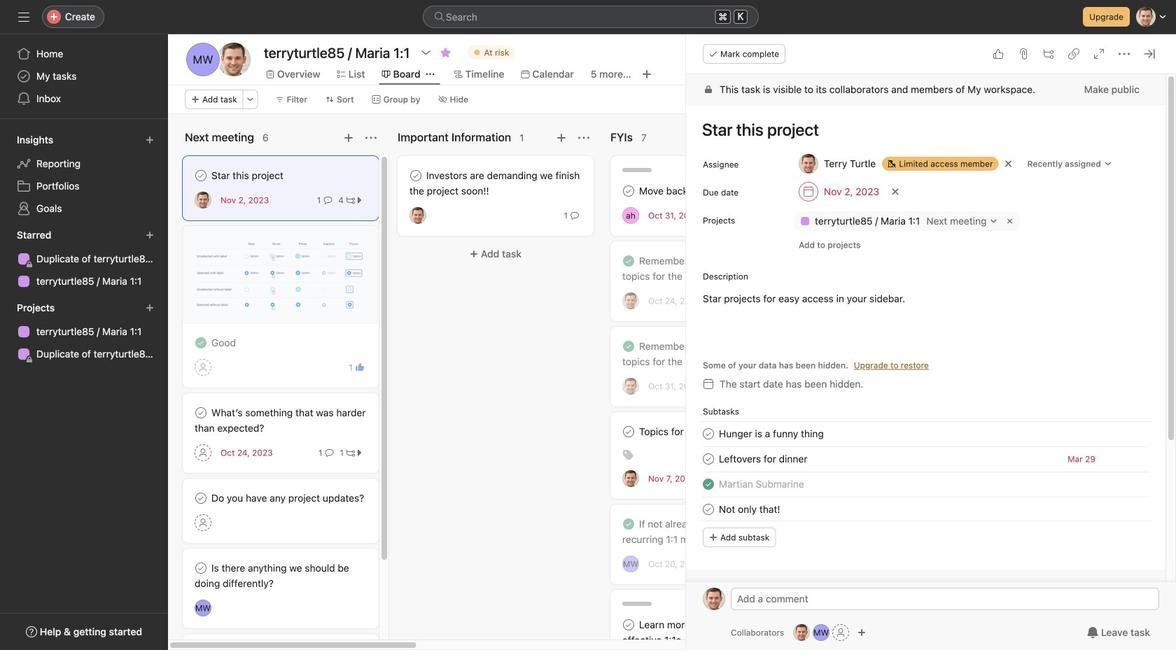Task type: vqa. For each thing, say whether or not it's contained in the screenshot.
second List Item
yes



Task type: describe. For each thing, give the bounding box(es) containing it.
open user profile image
[[703, 588, 725, 611]]

remove assignee image
[[1004, 160, 1013, 168]]

full screen image
[[1094, 48, 1105, 60]]

tab actions image
[[426, 70, 435, 78]]

4 toggle assignee popover image from the top
[[622, 556, 639, 573]]

more section actions image
[[366, 132, 377, 144]]

0 vertical spatial completed checkbox
[[193, 335, 209, 351]]

1 like. you liked this task image
[[356, 363, 364, 372]]

0 horizontal spatial add or remove collaborators image
[[813, 625, 830, 641]]

2 list item from the top
[[686, 447, 1166, 472]]

1 horizontal spatial completed checkbox
[[620, 516, 637, 533]]

global element
[[0, 34, 168, 118]]

1 comment image
[[324, 196, 332, 204]]

main content inside star this project dialog
[[686, 74, 1166, 650]]

0 likes. click to like this task image
[[993, 48, 1004, 60]]

insights element
[[0, 127, 168, 223]]

completed image
[[700, 476, 717, 493]]

remove from starred image
[[440, 47, 451, 58]]

1 add task image from the left
[[343, 132, 354, 144]]

add items to starred image
[[146, 231, 154, 239]]

1 list item from the top
[[686, 422, 1166, 447]]

new insights image
[[146, 136, 154, 144]]

clear due date image
[[891, 188, 900, 196]]

2 completed checkbox from the top
[[620, 338, 637, 355]]

3 list item from the top
[[686, 472, 1166, 497]]

more actions image
[[246, 95, 255, 104]]

new project or portfolio image
[[146, 304, 154, 312]]

show options image
[[420, 47, 432, 58]]

1 horizontal spatial add or remove collaborators image
[[858, 629, 866, 637]]

1 completed checkbox from the top
[[620, 253, 637, 270]]

projects element
[[0, 295, 168, 368]]



Task type: locate. For each thing, give the bounding box(es) containing it.
add or remove collaborators image
[[813, 625, 830, 641], [858, 629, 866, 637]]

Completed checkbox
[[620, 253, 637, 270], [620, 338, 637, 355]]

attachments: add a file to this task, star this project image
[[1018, 48, 1029, 60]]

Task Name text field
[[693, 113, 1149, 146], [719, 426, 824, 442], [719, 502, 780, 517]]

2 horizontal spatial completed checkbox
[[700, 476, 717, 493]]

mark complete image
[[620, 183, 637, 200], [620, 424, 637, 440], [193, 490, 209, 507], [620, 617, 637, 634]]

None field
[[423, 6, 759, 28]]

Mark complete checkbox
[[193, 167, 209, 184], [620, 183, 637, 200], [193, 490, 209, 507], [700, 501, 717, 518], [193, 560, 209, 577]]

0 horizontal spatial completed checkbox
[[193, 335, 209, 351]]

remove image
[[1004, 216, 1016, 227]]

add subtask image
[[1043, 48, 1054, 60]]

task name text field for fourth list item from the bottom of the "main content" within the star this project dialog
[[719, 426, 824, 442]]

close details image
[[1144, 48, 1155, 60]]

task name text field for "main content" within the star this project dialog
[[693, 113, 1149, 146]]

task name text field for 3rd list item from the bottom of the "main content" within the star this project dialog
[[719, 452, 808, 467]]

completed image
[[620, 253, 637, 270], [193, 335, 209, 351], [620, 338, 637, 355], [620, 516, 637, 533]]

1 vertical spatial task name text field
[[719, 426, 824, 442]]

Mark complete checkbox
[[408, 167, 424, 184], [193, 405, 209, 422], [620, 424, 637, 440], [700, 426, 717, 443], [700, 451, 717, 468], [620, 617, 637, 634]]

task name text field for fourth list item from the top
[[719, 502, 780, 517]]

task name text field for third list item
[[719, 477, 804, 492]]

Completed checkbox
[[193, 335, 209, 351], [700, 476, 717, 493], [620, 516, 637, 533]]

0 vertical spatial task name text field
[[693, 113, 1149, 146]]

star this project dialog
[[686, 34, 1176, 650]]

more actions for this task image
[[1119, 48, 1130, 60]]

list item
[[686, 422, 1166, 447], [686, 447, 1166, 472], [686, 472, 1166, 497], [686, 497, 1166, 522]]

mark complete image
[[193, 167, 209, 184], [408, 167, 424, 184], [193, 405, 209, 422], [700, 426, 717, 443], [700, 451, 717, 468], [700, 501, 717, 518], [193, 560, 209, 577]]

0 vertical spatial completed checkbox
[[620, 253, 637, 270]]

1 horizontal spatial add task image
[[556, 132, 567, 144]]

main content
[[686, 74, 1166, 650]]

copy task link image
[[1069, 48, 1080, 60]]

1 vertical spatial completed checkbox
[[700, 476, 717, 493]]

add task image
[[343, 132, 354, 144], [556, 132, 567, 144]]

None text field
[[260, 40, 413, 65]]

hide sidebar image
[[18, 11, 29, 22]]

1 horizontal spatial 1 comment image
[[571, 211, 579, 220]]

0 horizontal spatial 1 comment image
[[325, 449, 334, 457]]

toggle assignee popover image
[[622, 207, 639, 224], [622, 293, 639, 309], [622, 378, 639, 395], [622, 556, 639, 573]]

1 task name text field from the top
[[719, 452, 808, 467]]

4 list item from the top
[[686, 497, 1166, 522]]

1 vertical spatial task name text field
[[719, 477, 804, 492]]

0 horizontal spatial add task image
[[343, 132, 354, 144]]

mark complete checkbox inside list item
[[700, 501, 717, 518]]

Task Name text field
[[719, 452, 808, 467], [719, 477, 804, 492]]

1 vertical spatial completed checkbox
[[620, 338, 637, 355]]

2 add task image from the left
[[556, 132, 567, 144]]

1 toggle assignee popover image from the top
[[622, 207, 639, 224]]

starred element
[[0, 223, 168, 295]]

0 vertical spatial 1 comment image
[[571, 211, 579, 220]]

2 vertical spatial task name text field
[[719, 502, 780, 517]]

2 vertical spatial completed checkbox
[[620, 516, 637, 533]]

toggle assignee popover image
[[195, 192, 211, 209], [410, 207, 426, 224], [622, 471, 639, 487], [195, 600, 211, 617]]

3 toggle assignee popover image from the top
[[622, 378, 639, 395]]

2 toggle assignee popover image from the top
[[622, 293, 639, 309]]

1 comment image
[[571, 211, 579, 220], [325, 449, 334, 457]]

add or remove collaborators image
[[793, 625, 810, 641]]

0 vertical spatial task name text field
[[719, 452, 808, 467]]

2 task name text field from the top
[[719, 477, 804, 492]]

1 vertical spatial 1 comment image
[[325, 449, 334, 457]]



